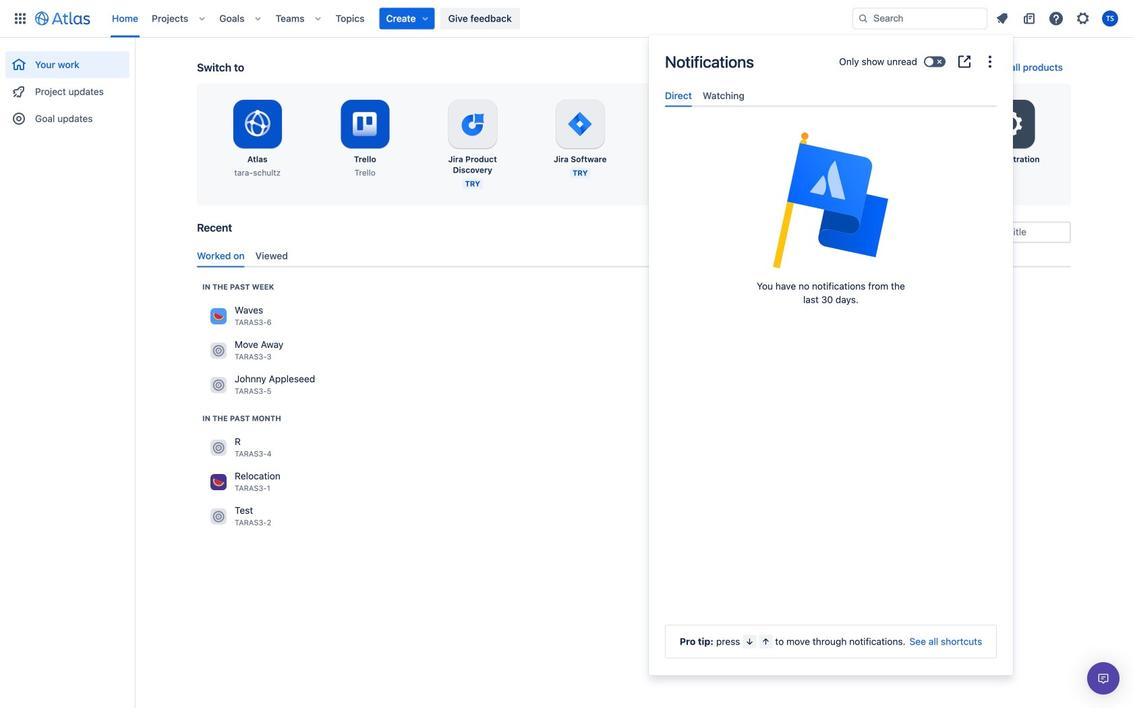 Task type: describe. For each thing, give the bounding box(es) containing it.
Filter by title field
[[952, 223, 1070, 242]]

heading for 3rd townsquare icon from the top
[[202, 413, 281, 424]]

1 vertical spatial tab list
[[192, 245, 1076, 267]]

open intercom messenger image
[[1095, 670, 1112, 687]]

2 townsquare image from the top
[[210, 474, 227, 490]]

heading for 4th townsquare icon from the bottom of the page
[[202, 282, 274, 292]]

3 townsquare image from the top
[[210, 440, 227, 456]]

notifications image
[[994, 10, 1010, 27]]

Search field
[[853, 8, 987, 29]]

0 vertical spatial tab list
[[660, 85, 1002, 107]]

1 townsquare image from the top
[[210, 308, 227, 324]]

help image
[[1048, 10, 1064, 27]]

top element
[[8, 0, 853, 37]]

2 townsquare image from the top
[[210, 377, 227, 393]]

open notifications in a new tab image
[[956, 54, 973, 70]]

search image
[[858, 13, 869, 24]]

2 horizontal spatial settings image
[[1075, 10, 1091, 27]]

4 townsquare image from the top
[[210, 508, 227, 525]]



Task type: locate. For each thing, give the bounding box(es) containing it.
2 heading from the top
[[202, 413, 281, 424]]

arrow up image
[[760, 636, 771, 647]]

1 horizontal spatial settings image
[[994, 108, 1027, 140]]

0 horizontal spatial settings image
[[779, 108, 812, 140]]

1 heading from the top
[[202, 282, 274, 292]]

0 vertical spatial townsquare image
[[210, 343, 227, 359]]

heading
[[202, 282, 274, 292], [202, 413, 281, 424]]

townsquare image
[[210, 343, 227, 359], [210, 474, 227, 490]]

settings image
[[1075, 10, 1091, 27], [779, 108, 812, 140], [994, 108, 1027, 140]]

tab list
[[660, 85, 1002, 107], [192, 245, 1076, 267]]

group
[[5, 38, 130, 136]]

None search field
[[853, 8, 987, 29]]

0 vertical spatial heading
[[202, 282, 274, 292]]

tab panel
[[660, 107, 1002, 119]]

dialog
[[649, 35, 1013, 676]]

1 townsquare image from the top
[[210, 343, 227, 359]]

more image
[[982, 54, 998, 70]]

1 vertical spatial townsquare image
[[210, 474, 227, 490]]

townsquare image
[[210, 308, 227, 324], [210, 377, 227, 393], [210, 440, 227, 456], [210, 508, 227, 525]]

banner
[[0, 0, 1133, 38]]

switch to... image
[[12, 10, 28, 27]]

1 vertical spatial heading
[[202, 413, 281, 424]]

arrow down image
[[744, 636, 755, 647]]

account image
[[1102, 10, 1118, 27]]



Task type: vqa. For each thing, say whether or not it's contained in the screenshot.
danger ICON on the top
no



